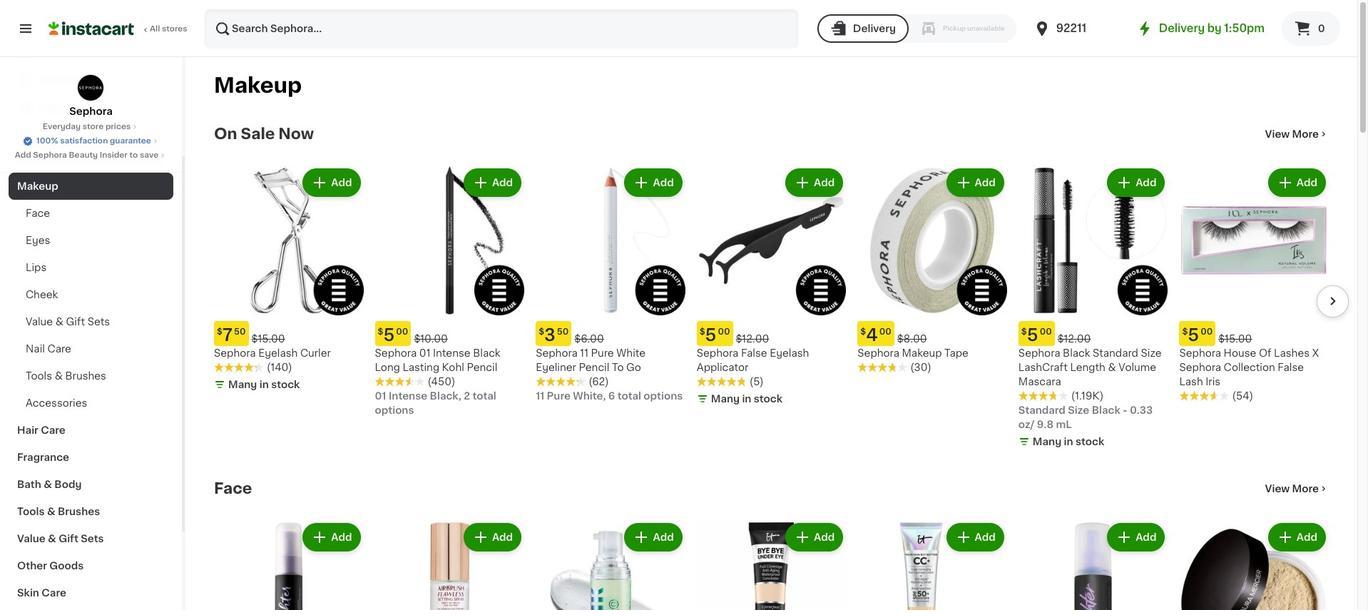 Task type: describe. For each thing, give the bounding box(es) containing it.
$ inside $ 5 00 $10.00 sephora 01 intense black long lasting kohl pencil
[[378, 327, 384, 336]]

4
[[866, 327, 878, 343]]

$ for sephora house of lashes x sephora collection false lash iris
[[1183, 327, 1188, 336]]

$4.00 original price: $8.00 element
[[858, 321, 1007, 346]]

face link for eyes link
[[9, 200, 173, 227]]

(450)
[[428, 376, 455, 386]]

(140)
[[267, 362, 292, 372]]

sephora inside sephora false eyelash applicator
[[697, 348, 739, 358]]

holiday party ready beauty link
[[9, 146, 173, 173]]

product group containing 7
[[214, 166, 364, 394]]

eyes link
[[9, 227, 173, 254]]

1 vertical spatial pure
[[547, 391, 571, 401]]

options for 5
[[375, 405, 414, 415]]

on sale now link
[[214, 126, 314, 143]]

standard size black - 0.33 oz/ 9.8 ml
[[1019, 405, 1153, 429]]

nail care link
[[9, 335, 173, 362]]

more for on sale now
[[1293, 129, 1319, 139]]

$ inside '$ 7 50 $15.00 sephora eyelash curler'
[[217, 327, 223, 336]]

iris
[[1206, 376, 1221, 386]]

on
[[214, 126, 237, 141]]

black inside $ 5 00 $10.00 sephora 01 intense black long lasting kohl pencil
[[473, 348, 501, 358]]

0 button
[[1282, 11, 1341, 46]]

satisfaction
[[60, 137, 108, 145]]

eyeliner
[[536, 362, 576, 372]]

size inside sephora black standard size lashcraft length & volume mascara
[[1141, 348, 1162, 358]]

$3.50 original price: $6.00 element
[[536, 321, 686, 346]]

item carousel region
[[194, 160, 1349, 457]]

0 vertical spatial tools & brushes
[[26, 371, 106, 381]]

many for 7
[[228, 379, 257, 389]]

cheek
[[26, 290, 58, 300]]

holiday
[[17, 154, 57, 164]]

buy it again link
[[9, 66, 173, 94]]

stock for 7
[[271, 379, 300, 389]]

other
[[17, 561, 47, 571]]

2 value & gift sets link from the top
[[9, 525, 173, 552]]

$ 5 00 for sephora black standard size lashcraft length & volume mascara
[[1022, 327, 1052, 343]]

$ 5 00 for sephora false eyelash applicator
[[700, 327, 730, 343]]

1 vertical spatial tools & brushes
[[17, 507, 100, 517]]

92211
[[1057, 23, 1087, 34]]

$ for sephora black standard size lashcraft length & volume mascara
[[1022, 327, 1027, 336]]

sephora inside $ 5 00 $10.00 sephora 01 intense black long lasting kohl pencil
[[375, 348, 417, 358]]

service type group
[[818, 14, 1017, 43]]

to
[[612, 362, 624, 372]]

2 horizontal spatial many
[[1033, 436, 1062, 446]]

intense inside 01 intense black, 2 total options
[[389, 391, 428, 401]]

ready
[[90, 154, 123, 164]]

store
[[83, 123, 104, 131]]

options for 3
[[644, 391, 683, 401]]

lashcraft
[[1019, 362, 1068, 372]]

buy it again
[[40, 75, 100, 85]]

sephora link
[[69, 74, 113, 118]]

lashes
[[1275, 348, 1310, 358]]

buy
[[40, 75, 60, 85]]

01 inside $ 5 00 $10.00 sephora 01 intense black long lasting kohl pencil
[[419, 348, 431, 358]]

many for 5
[[711, 394, 740, 404]]

sephora inside '$ 7 50 $15.00 sephora eyelash curler'
[[214, 348, 256, 358]]

(54)
[[1233, 391, 1254, 401]]

shop link
[[9, 37, 173, 66]]

00 for sephora makeup tape
[[880, 327, 892, 336]]

-
[[1123, 405, 1128, 415]]

skin care
[[17, 588, 66, 598]]

$12.00 for false
[[736, 334, 769, 344]]

skin care link
[[9, 579, 173, 607]]

hair care
[[17, 425, 65, 435]]

cheek link
[[9, 281, 173, 308]]

(5)
[[750, 376, 764, 386]]

pencil inside $ 5 00 $10.00 sephora 01 intense black long lasting kohl pencil
[[467, 362, 498, 372]]

to
[[130, 151, 138, 159]]

100%
[[36, 137, 58, 145]]

& inside bath & body link
[[44, 480, 52, 490]]

makeup link
[[9, 173, 173, 200]]

2
[[464, 391, 470, 401]]

sephora false eyelash applicator
[[697, 348, 809, 372]]

eyelash inside '$ 7 50 $15.00 sephora eyelash curler'
[[258, 348, 298, 358]]

makeup inside product group
[[902, 348, 942, 358]]

& up accessories
[[55, 371, 63, 381]]

value for 1st value & gift sets link
[[26, 317, 53, 327]]

2 vertical spatial stock
[[1076, 436, 1105, 446]]

$5.00 original price: $10.00 element
[[375, 321, 525, 346]]

house
[[1224, 348, 1257, 358]]

0 vertical spatial face
[[26, 208, 50, 218]]

now
[[278, 126, 314, 141]]

sephora logo image
[[77, 74, 105, 101]]

9.8
[[1037, 419, 1054, 429]]

1 horizontal spatial beauty
[[125, 154, 162, 164]]

$6.00
[[575, 334, 604, 344]]

(1.19k)
[[1072, 391, 1104, 401]]

0 vertical spatial sets
[[88, 317, 110, 327]]

view more link for on sale now
[[1266, 127, 1329, 141]]

curler
[[300, 348, 331, 358]]

92211 button
[[1034, 9, 1119, 49]]

gift for 2nd value & gift sets link
[[59, 534, 78, 544]]

lips link
[[9, 254, 173, 281]]

0 vertical spatial brushes
[[65, 371, 106, 381]]

everyday store prices
[[43, 123, 131, 131]]

sephora 11 pure white eyeliner pencil to go
[[536, 348, 646, 372]]

black inside the standard size black - 0.33 oz/ 9.8 ml
[[1092, 405, 1121, 415]]

length
[[1071, 362, 1106, 372]]

lasting
[[403, 362, 440, 372]]

sephora black standard size lashcraft length & volume mascara
[[1019, 348, 1162, 386]]

view more link for face
[[1266, 481, 1329, 496]]

100% satisfaction guarantee button
[[22, 133, 160, 147]]

2 horizontal spatial in
[[1064, 436, 1074, 446]]

bath & body
[[17, 480, 82, 490]]

accessories
[[26, 398, 87, 408]]

by
[[1208, 23, 1222, 34]]

accessories link
[[9, 390, 173, 417]]

delivery for delivery by 1:50pm
[[1159, 23, 1205, 34]]

11 inside sephora 11 pure white eyeliner pencil to go
[[580, 348, 589, 358]]

goods
[[49, 561, 84, 571]]

delivery by 1:50pm
[[1159, 23, 1265, 34]]

shop
[[40, 46, 67, 56]]

1 value & gift sets link from the top
[[9, 308, 173, 335]]

$ 7 50 $15.00 sephora eyelash curler
[[214, 327, 331, 358]]

other goods
[[17, 561, 84, 571]]

lips
[[26, 263, 47, 273]]

0 vertical spatial tools
[[26, 371, 52, 381]]

false inside sephora false eyelash applicator
[[741, 348, 768, 358]]

1:50pm
[[1225, 23, 1265, 34]]

$ for sephora false eyelash applicator
[[700, 327, 705, 336]]

kohl
[[442, 362, 464, 372]]

$ for sephora 11 pure white eyeliner pencil to go
[[539, 327, 544, 336]]

in for 5
[[742, 394, 752, 404]]

product group containing 3
[[536, 166, 686, 403]]

0 horizontal spatial beauty
[[69, 151, 98, 159]]

3
[[544, 327, 556, 343]]

all stores
[[150, 25, 187, 33]]

sephora makeup tape
[[858, 348, 969, 358]]

1 vertical spatial tools
[[17, 507, 45, 517]]

skin
[[17, 588, 39, 598]]

guarantee
[[110, 137, 151, 145]]

$ for sephora makeup tape
[[861, 327, 866, 336]]

11 pure white, 6 total options
[[536, 391, 683, 401]]

delivery button
[[818, 14, 909, 43]]

black inside sephora black standard size lashcraft length & volume mascara
[[1063, 348, 1091, 358]]



Task type: vqa. For each thing, say whether or not it's contained in the screenshot.
The For
no



Task type: locate. For each thing, give the bounding box(es) containing it.
1 eyelash from the left
[[258, 348, 298, 358]]

total inside 01 intense black, 2 total options
[[473, 391, 496, 401]]

value & gift sets for 2nd value & gift sets link
[[17, 534, 104, 544]]

$5.00 original price: $15.00 element
[[1180, 321, 1329, 346]]

beauty
[[69, 151, 98, 159], [125, 154, 162, 164]]

in for 7
[[260, 379, 269, 389]]

00 right 4
[[880, 327, 892, 336]]

5 up lashcraft
[[1027, 327, 1039, 343]]

$15.00 up (140)
[[252, 334, 285, 344]]

eyes
[[26, 235, 50, 245]]

& right length at the bottom right
[[1108, 362, 1117, 372]]

size
[[1141, 348, 1162, 358], [1068, 405, 1090, 415]]

2 vertical spatial many
[[1033, 436, 1062, 446]]

0 horizontal spatial $15.00
[[252, 334, 285, 344]]

0 vertical spatial more
[[1293, 129, 1319, 139]]

1 horizontal spatial eyelash
[[770, 348, 809, 358]]

& up 'nail care'
[[55, 317, 63, 327]]

care right nail
[[47, 344, 71, 354]]

1 vertical spatial 01
[[375, 391, 386, 401]]

2 vertical spatial care
[[42, 588, 66, 598]]

& up the 'other goods'
[[48, 534, 56, 544]]

standard up the volume
[[1093, 348, 1139, 358]]

stock down the standard size black - 0.33 oz/ 9.8 ml
[[1076, 436, 1105, 446]]

5 for sephora black standard size lashcraft length & volume mascara
[[1027, 327, 1039, 343]]

1 horizontal spatial 11
[[580, 348, 589, 358]]

makeup down holiday
[[17, 181, 58, 191]]

many down applicator
[[711, 394, 740, 404]]

makeup inside makeup link
[[17, 181, 58, 191]]

total inside product group
[[618, 391, 641, 401]]

1 vertical spatial value & gift sets
[[17, 534, 104, 544]]

$ 5 00 up lash
[[1183, 327, 1213, 343]]

1 $12.00 from the left
[[736, 334, 769, 344]]

view for face
[[1266, 483, 1290, 493]]

size inside the standard size black - 0.33 oz/ 9.8 ml
[[1068, 405, 1090, 415]]

0
[[1318, 24, 1326, 34]]

it
[[63, 75, 70, 85]]

total for 3
[[618, 391, 641, 401]]

other goods link
[[9, 552, 173, 579]]

many in stock down (5)
[[711, 394, 783, 404]]

0 horizontal spatial face
[[26, 208, 50, 218]]

stores
[[162, 25, 187, 33]]

None search field
[[204, 9, 799, 49]]

many in stock for 5
[[711, 394, 783, 404]]

everyday store prices link
[[43, 121, 139, 133]]

0 vertical spatial care
[[47, 344, 71, 354]]

1 horizontal spatial face link
[[214, 480, 252, 497]]

many in stock down (140)
[[228, 379, 300, 389]]

value down cheek
[[26, 317, 53, 327]]

0 vertical spatial view more link
[[1266, 127, 1329, 141]]

1 horizontal spatial $ 5 00
[[1022, 327, 1052, 343]]

0 vertical spatial 01
[[419, 348, 431, 358]]

false up (5)
[[741, 348, 768, 358]]

2 view from the top
[[1266, 483, 1290, 493]]

50 right the 7
[[234, 327, 246, 336]]

many in stock inside product group
[[228, 379, 300, 389]]

pencil right kohl
[[467, 362, 498, 372]]

tools & brushes link
[[9, 362, 173, 390], [9, 498, 173, 525]]

1 horizontal spatial 50
[[557, 327, 569, 336]]

$5.00 original price: $12.00 element up sephora false eyelash applicator
[[697, 321, 846, 346]]

black left -
[[1092, 405, 1121, 415]]

$15.00 inside '$ 7 50 $15.00 sephora eyelash curler'
[[252, 334, 285, 344]]

$12.00 up sephora false eyelash applicator
[[736, 334, 769, 344]]

1 50 from the left
[[234, 327, 246, 336]]

5 $ from the left
[[700, 327, 705, 336]]

all
[[150, 25, 160, 33]]

1 horizontal spatial $5.00 original price: $12.00 element
[[1019, 321, 1168, 346]]

0 vertical spatial standard
[[1093, 348, 1139, 358]]

$12.00 for black
[[1058, 334, 1091, 344]]

face link for view more link for face
[[214, 480, 252, 497]]

1 vertical spatial brushes
[[58, 507, 100, 517]]

add sephora beauty insider to save
[[15, 151, 159, 159]]

1 vertical spatial stock
[[754, 394, 783, 404]]

1 horizontal spatial standard
[[1093, 348, 1139, 358]]

1 horizontal spatial 01
[[419, 348, 431, 358]]

tools down bath
[[17, 507, 45, 517]]

5 for sephora house of lashes x sephora collection false lash iris
[[1188, 327, 1200, 343]]

in down (140)
[[260, 379, 269, 389]]

2 horizontal spatial black
[[1092, 405, 1121, 415]]

$15.00 up house
[[1219, 334, 1253, 344]]

tools
[[26, 371, 52, 381], [17, 507, 45, 517]]

black
[[473, 348, 501, 358], [1063, 348, 1091, 358], [1092, 405, 1121, 415]]

01 intense black, 2 total options
[[375, 391, 496, 415]]

sets down cheek link
[[88, 317, 110, 327]]

00 up iris
[[1201, 327, 1213, 336]]

total
[[618, 391, 641, 401], [473, 391, 496, 401]]

false inside the sephora house of lashes x sephora collection false lash iris
[[1278, 362, 1304, 372]]

many in stock for 7
[[228, 379, 300, 389]]

0 horizontal spatial face link
[[9, 200, 173, 227]]

01 down long
[[375, 391, 386, 401]]

delivery inside delivery by 1:50pm link
[[1159, 23, 1205, 34]]

0 vertical spatial 11
[[580, 348, 589, 358]]

& inside sephora black standard size lashcraft length & volume mascara
[[1108, 362, 1117, 372]]

1 horizontal spatial many in stock
[[711, 394, 783, 404]]

0 horizontal spatial in
[[260, 379, 269, 389]]

0 horizontal spatial options
[[375, 405, 414, 415]]

&
[[55, 317, 63, 327], [1108, 362, 1117, 372], [55, 371, 63, 381], [44, 480, 52, 490], [47, 507, 55, 517], [48, 534, 56, 544]]

2 vertical spatial makeup
[[902, 348, 942, 358]]

lists link
[[9, 94, 173, 123]]

1 vertical spatial sets
[[81, 534, 104, 544]]

oz/
[[1019, 419, 1035, 429]]

many inside product group
[[228, 379, 257, 389]]

instacart logo image
[[49, 20, 134, 37]]

options down long
[[375, 405, 414, 415]]

00 inside $ 5 00 $10.00 sephora 01 intense black long lasting kohl pencil
[[396, 327, 408, 336]]

1 $5.00 original price: $12.00 element from the left
[[697, 321, 846, 346]]

1 vertical spatial many in stock
[[711, 394, 783, 404]]

1 horizontal spatial pencil
[[579, 362, 610, 372]]

stock inside product group
[[271, 379, 300, 389]]

00 up lashcraft
[[1040, 327, 1052, 336]]

tools & brushes up accessories
[[26, 371, 106, 381]]

7
[[223, 327, 233, 343]]

pure down $6.00
[[591, 348, 614, 358]]

value
[[26, 317, 53, 327], [17, 534, 45, 544]]

2 horizontal spatial many in stock
[[1033, 436, 1105, 446]]

11 down $6.00
[[580, 348, 589, 358]]

3 00 from the left
[[718, 327, 730, 336]]

holiday party ready beauty
[[17, 154, 162, 164]]

value up other
[[17, 534, 45, 544]]

0 horizontal spatial black
[[473, 348, 501, 358]]

care right hair
[[41, 425, 65, 435]]

1 vertical spatial face link
[[214, 480, 252, 497]]

50 inside $ 3 50
[[557, 327, 569, 336]]

6
[[609, 391, 615, 401]]

many down 9.8
[[1033, 436, 1062, 446]]

lists
[[40, 103, 65, 113]]

value & gift sets up 'nail care'
[[26, 317, 110, 327]]

$ 5 00 up applicator
[[700, 327, 730, 343]]

sephora inside add sephora beauty insider to save link
[[33, 151, 67, 159]]

1 horizontal spatial size
[[1141, 348, 1162, 358]]

pure down eyeliner
[[547, 391, 571, 401]]

2 50 from the left
[[557, 327, 569, 336]]

1 vertical spatial standard
[[1019, 405, 1066, 415]]

00 inside '$5.00 original price: $15.00' element
[[1201, 327, 1213, 336]]

$8.00
[[898, 334, 927, 344]]

body
[[54, 480, 82, 490]]

view more for on sale now
[[1266, 129, 1319, 139]]

standard inside the standard size black - 0.33 oz/ 9.8 ml
[[1019, 405, 1066, 415]]

2 5 from the left
[[705, 327, 717, 343]]

brushes down body
[[58, 507, 100, 517]]

$ 5 00 inside '$5.00 original price: $15.00' element
[[1183, 327, 1213, 343]]

add
[[15, 151, 31, 159], [331, 178, 352, 188], [492, 178, 513, 188], [653, 178, 674, 188], [814, 178, 835, 188], [975, 178, 996, 188], [1136, 178, 1157, 188], [1297, 178, 1318, 188], [331, 532, 352, 542], [492, 532, 513, 542], [653, 532, 674, 542], [814, 532, 835, 542], [975, 532, 996, 542], [1136, 532, 1157, 542], [1297, 532, 1318, 542]]

6 $ from the left
[[1022, 327, 1027, 336]]

stock down (140)
[[271, 379, 300, 389]]

0 horizontal spatial pencil
[[467, 362, 498, 372]]

intense inside $ 5 00 $10.00 sephora 01 intense black long lasting kohl pencil
[[433, 348, 471, 358]]

1 vertical spatial intense
[[389, 391, 428, 401]]

& right bath
[[44, 480, 52, 490]]

sets up other goods link
[[81, 534, 104, 544]]

Search field
[[206, 10, 798, 47]]

1 horizontal spatial $12.00
[[1058, 334, 1091, 344]]

4 5 from the left
[[1188, 327, 1200, 343]]

delivery inside delivery "button"
[[853, 24, 896, 34]]

00 left $10.00
[[396, 327, 408, 336]]

size up the volume
[[1141, 348, 1162, 358]]

0 horizontal spatial many
[[228, 379, 257, 389]]

1 tools & brushes link from the top
[[9, 362, 173, 390]]

eyelash inside sephora false eyelash applicator
[[770, 348, 809, 358]]

1 $ from the left
[[217, 327, 223, 336]]

2 $ 5 00 from the left
[[1022, 327, 1052, 343]]

bath
[[17, 480, 41, 490]]

2 horizontal spatial makeup
[[902, 348, 942, 358]]

2 eyelash from the left
[[770, 348, 809, 358]]

value for 2nd value & gift sets link
[[17, 534, 45, 544]]

4 $ from the left
[[378, 327, 384, 336]]

0.33
[[1130, 405, 1153, 415]]

save
[[140, 151, 159, 159]]

volume
[[1119, 362, 1157, 372]]

nail
[[26, 344, 45, 354]]

standard
[[1093, 348, 1139, 358], [1019, 405, 1066, 415]]

intense
[[433, 348, 471, 358], [389, 391, 428, 401]]

0 vertical spatial in
[[260, 379, 269, 389]]

0 vertical spatial intense
[[433, 348, 471, 358]]

stock
[[271, 379, 300, 389], [754, 394, 783, 404], [1076, 436, 1105, 446]]

0 vertical spatial tools & brushes link
[[9, 362, 173, 390]]

3 $ from the left
[[861, 327, 866, 336]]

stock down (5)
[[754, 394, 783, 404]]

standard up 9.8
[[1019, 405, 1066, 415]]

tools & brushes link down body
[[9, 498, 173, 525]]

sets
[[88, 317, 110, 327], [81, 534, 104, 544]]

$5.00 original price: $12.00 element up sephora black standard size lashcraft length & volume mascara
[[1019, 321, 1168, 346]]

care right skin
[[42, 588, 66, 598]]

$12.00 up length at the bottom right
[[1058, 334, 1091, 344]]

0 horizontal spatial stock
[[271, 379, 300, 389]]

in inside product group
[[260, 379, 269, 389]]

0 horizontal spatial standard
[[1019, 405, 1066, 415]]

5 inside $ 5 00 $10.00 sephora 01 intense black long lasting kohl pencil
[[384, 327, 395, 343]]

5 up long
[[384, 327, 395, 343]]

total right 6
[[618, 391, 641, 401]]

applicator
[[697, 362, 749, 372]]

care
[[47, 344, 71, 354], [41, 425, 65, 435], [42, 588, 66, 598]]

tools down nail
[[26, 371, 52, 381]]

1 horizontal spatial many
[[711, 394, 740, 404]]

options inside 01 intense black, 2 total options
[[375, 405, 414, 415]]

0 vertical spatial view more
[[1266, 129, 1319, 139]]

$ inside $ 3 50
[[539, 327, 544, 336]]

1 vertical spatial many
[[711, 394, 740, 404]]

0 vertical spatial gift
[[66, 317, 85, 327]]

0 horizontal spatial makeup
[[17, 181, 58, 191]]

1 pencil from the left
[[579, 362, 610, 372]]

$ 3 50
[[539, 327, 569, 343]]

total for 5
[[473, 391, 496, 401]]

0 vertical spatial many
[[228, 379, 257, 389]]

1 horizontal spatial in
[[742, 394, 752, 404]]

0 vertical spatial view
[[1266, 129, 1290, 139]]

0 horizontal spatial pure
[[547, 391, 571, 401]]

1 vertical spatial more
[[1293, 483, 1319, 493]]

gift up nail care link
[[66, 317, 85, 327]]

black down $5.00 original price: $10.00 element
[[473, 348, 501, 358]]

tape
[[945, 348, 969, 358]]

view
[[1266, 129, 1290, 139], [1266, 483, 1290, 493]]

11 down eyeliner
[[536, 391, 545, 401]]

3 5 from the left
[[1027, 327, 1039, 343]]

sephora
[[69, 106, 113, 116], [33, 151, 67, 159], [214, 348, 256, 358], [536, 348, 578, 358], [858, 348, 900, 358], [375, 348, 417, 358], [697, 348, 739, 358], [1019, 348, 1061, 358], [1180, 348, 1222, 358], [1180, 362, 1222, 372]]

2 $12.00 from the left
[[1058, 334, 1091, 344]]

0 horizontal spatial false
[[741, 348, 768, 358]]

1 00 from the left
[[880, 327, 892, 336]]

1 vertical spatial value
[[17, 534, 45, 544]]

gift
[[66, 317, 85, 327], [59, 534, 78, 544]]

$ 5 00 up lashcraft
[[1022, 327, 1052, 343]]

0 horizontal spatial intense
[[389, 391, 428, 401]]

00 inside $ 4 00
[[880, 327, 892, 336]]

value & gift sets
[[26, 317, 110, 327], [17, 534, 104, 544]]

$ 5 00 for sephora house of lashes x sephora collection false lash iris
[[1183, 327, 1213, 343]]

2 $15.00 from the left
[[1219, 334, 1253, 344]]

0 vertical spatial false
[[741, 348, 768, 358]]

everyday
[[43, 123, 81, 131]]

0 horizontal spatial 01
[[375, 391, 386, 401]]

on sale now
[[214, 126, 314, 141]]

0 horizontal spatial 50
[[234, 327, 246, 336]]

0 horizontal spatial delivery
[[853, 24, 896, 34]]

makeup up sale
[[214, 75, 302, 96]]

value & gift sets link up 'nail care'
[[9, 308, 173, 335]]

$5.00 original price: $12.00 element for eyelash
[[697, 321, 846, 346]]

pencil inside sephora 11 pure white eyeliner pencil to go
[[579, 362, 610, 372]]

pure inside sephora 11 pure white eyeliner pencil to go
[[591, 348, 614, 358]]

1 vertical spatial view more
[[1266, 483, 1319, 493]]

ml
[[1056, 419, 1072, 429]]

$10.00
[[414, 334, 448, 344]]

gift for 1st value & gift sets link
[[66, 317, 85, 327]]

3 $ 5 00 from the left
[[1183, 327, 1213, 343]]

1 vertical spatial false
[[1278, 362, 1304, 372]]

1 horizontal spatial face
[[214, 481, 252, 496]]

false down lashes
[[1278, 362, 1304, 372]]

2 $ from the left
[[539, 327, 544, 336]]

face link
[[9, 200, 173, 227], [214, 480, 252, 497]]

0 vertical spatial value
[[26, 317, 53, 327]]

2 view more link from the top
[[1266, 481, 1329, 496]]

pencil up (62)
[[579, 362, 610, 372]]

1 $ 5 00 from the left
[[700, 327, 730, 343]]

collection
[[1224, 362, 1276, 372]]

add sephora beauty insider to save link
[[15, 150, 167, 161]]

tools & brushes down bath & body
[[17, 507, 100, 517]]

intense up kohl
[[433, 348, 471, 358]]

total right 2
[[473, 391, 496, 401]]

1 view from the top
[[1266, 129, 1290, 139]]

00 for sephora false eyelash applicator
[[718, 327, 730, 336]]

black up length at the bottom right
[[1063, 348, 1091, 358]]

1 vertical spatial size
[[1068, 405, 1090, 415]]

makeup up the (30)
[[902, 348, 942, 358]]

2 $5.00 original price: $12.00 element from the left
[[1019, 321, 1168, 346]]

nail care
[[26, 344, 71, 354]]

$ inside $ 4 00
[[861, 327, 866, 336]]

2 pencil from the left
[[467, 362, 498, 372]]

5 00 from the left
[[1201, 327, 1213, 336]]

00 up applicator
[[718, 327, 730, 336]]

hair
[[17, 425, 38, 435]]

view more for face
[[1266, 483, 1319, 493]]

in down ml
[[1064, 436, 1074, 446]]

50 for 7
[[234, 327, 246, 336]]

$7.50 original price: $15.00 element
[[214, 321, 364, 346]]

2 horizontal spatial stock
[[1076, 436, 1105, 446]]

2 00 from the left
[[396, 327, 408, 336]]

0 horizontal spatial 11
[[536, 391, 545, 401]]

stock for 5
[[754, 394, 783, 404]]

50 right 3
[[557, 327, 569, 336]]

size down (1.19k)
[[1068, 405, 1090, 415]]

0 horizontal spatial $5.00 original price: $12.00 element
[[697, 321, 846, 346]]

more for face
[[1293, 483, 1319, 493]]

in down (5)
[[742, 394, 752, 404]]

sephora inside sephora black standard size lashcraft length & volume mascara
[[1019, 348, 1061, 358]]

brushes up accessories link
[[65, 371, 106, 381]]

5 up applicator
[[705, 327, 717, 343]]

7 $ from the left
[[1183, 327, 1188, 336]]

50 for 3
[[557, 327, 569, 336]]

value & gift sets link up goods
[[9, 525, 173, 552]]

value & gift sets up goods
[[17, 534, 104, 544]]

(62)
[[589, 376, 609, 386]]

product group
[[214, 166, 364, 394], [375, 166, 525, 417], [536, 166, 686, 403], [697, 166, 846, 409], [858, 166, 1007, 374], [1019, 166, 1168, 451], [1180, 166, 1329, 403], [214, 520, 364, 610], [375, 520, 525, 610], [536, 520, 686, 610], [697, 520, 846, 610], [858, 520, 1007, 610], [1019, 520, 1168, 610], [1180, 520, 1329, 610]]

many in stock down ml
[[1033, 436, 1105, 446]]

tools & brushes link up accessories
[[9, 362, 173, 390]]

0 vertical spatial many in stock
[[228, 379, 300, 389]]

value & gift sets for 1st value & gift sets link
[[26, 317, 110, 327]]

care for skin care
[[42, 588, 66, 598]]

1 vertical spatial in
[[742, 394, 752, 404]]

makeup
[[214, 75, 302, 96], [17, 181, 58, 191], [902, 348, 942, 358]]

prices
[[106, 123, 131, 131]]

2 vertical spatial in
[[1064, 436, 1074, 446]]

product group containing 4
[[858, 166, 1007, 374]]

fragrance link
[[9, 444, 173, 471]]

intense down lasting
[[389, 391, 428, 401]]

1 vertical spatial 11
[[536, 391, 545, 401]]

1 5 from the left
[[384, 327, 395, 343]]

many
[[228, 379, 257, 389], [711, 394, 740, 404], [1033, 436, 1062, 446]]

false
[[741, 348, 768, 358], [1278, 362, 1304, 372]]

0 horizontal spatial eyelash
[[258, 348, 298, 358]]

1 vertical spatial care
[[41, 425, 65, 435]]

1 horizontal spatial stock
[[754, 394, 783, 404]]

2 view more from the top
[[1266, 483, 1319, 493]]

1 horizontal spatial $15.00
[[1219, 334, 1253, 344]]

50
[[234, 327, 246, 336], [557, 327, 569, 336]]

1 horizontal spatial black
[[1063, 348, 1091, 358]]

01 up lasting
[[419, 348, 431, 358]]

delivery for delivery
[[853, 24, 896, 34]]

100% satisfaction guarantee
[[36, 137, 151, 145]]

5 up lash
[[1188, 327, 1200, 343]]

00 for sephora black standard size lashcraft length & volume mascara
[[1040, 327, 1052, 336]]

white
[[617, 348, 646, 358]]

1 vertical spatial options
[[375, 405, 414, 415]]

all stores link
[[49, 9, 188, 49]]

1 horizontal spatial makeup
[[214, 75, 302, 96]]

00 for sephora house of lashes x sephora collection false lash iris
[[1201, 327, 1213, 336]]

1 horizontal spatial intense
[[433, 348, 471, 358]]

standard inside sephora black standard size lashcraft length & volume mascara
[[1093, 348, 1139, 358]]

$ 4 00
[[861, 327, 892, 343]]

many down '$ 7 50 $15.00 sephora eyelash curler'
[[228, 379, 257, 389]]

1 view more from the top
[[1266, 129, 1319, 139]]

$ 5 00 $10.00 sephora 01 intense black long lasting kohl pencil
[[375, 327, 501, 372]]

gift up goods
[[59, 534, 78, 544]]

0 vertical spatial makeup
[[214, 75, 302, 96]]

options right 6
[[644, 391, 683, 401]]

1 horizontal spatial delivery
[[1159, 23, 1205, 34]]

0 horizontal spatial $12.00
[[736, 334, 769, 344]]

0 vertical spatial options
[[644, 391, 683, 401]]

black,
[[430, 391, 462, 401]]

again
[[72, 75, 100, 85]]

& down bath & body
[[47, 507, 55, 517]]

1 vertical spatial gift
[[59, 534, 78, 544]]

view more link
[[1266, 127, 1329, 141], [1266, 481, 1329, 496]]

$5.00 original price: $12.00 element
[[697, 321, 846, 346], [1019, 321, 1168, 346]]

2 more from the top
[[1293, 483, 1319, 493]]

1 horizontal spatial false
[[1278, 362, 1304, 372]]

1 total from the left
[[618, 391, 641, 401]]

delivery by 1:50pm link
[[1137, 20, 1265, 37]]

4 00 from the left
[[1040, 327, 1052, 336]]

01 inside 01 intense black, 2 total options
[[375, 391, 386, 401]]

1 $15.00 from the left
[[252, 334, 285, 344]]

2 tools & brushes link from the top
[[9, 498, 173, 525]]

sephora house of lashes x sephora collection false lash iris
[[1180, 348, 1320, 386]]

care for nail care
[[47, 344, 71, 354]]

hair care link
[[9, 417, 173, 444]]

5 for sephora false eyelash applicator
[[705, 327, 717, 343]]

0 horizontal spatial $ 5 00
[[700, 327, 730, 343]]

1 view more link from the top
[[1266, 127, 1329, 141]]

1 vertical spatial makeup
[[17, 181, 58, 191]]

sale
[[241, 126, 275, 141]]

50 inside '$ 7 50 $15.00 sephora eyelash curler'
[[234, 327, 246, 336]]

0 vertical spatial size
[[1141, 348, 1162, 358]]

1 more from the top
[[1293, 129, 1319, 139]]

view for on sale now
[[1266, 129, 1290, 139]]

sephora inside sephora 11 pure white eyeliner pencil to go
[[536, 348, 578, 358]]

2 total from the left
[[473, 391, 496, 401]]

care for hair care
[[41, 425, 65, 435]]

$5.00 original price: $12.00 element for standard
[[1019, 321, 1168, 346]]



